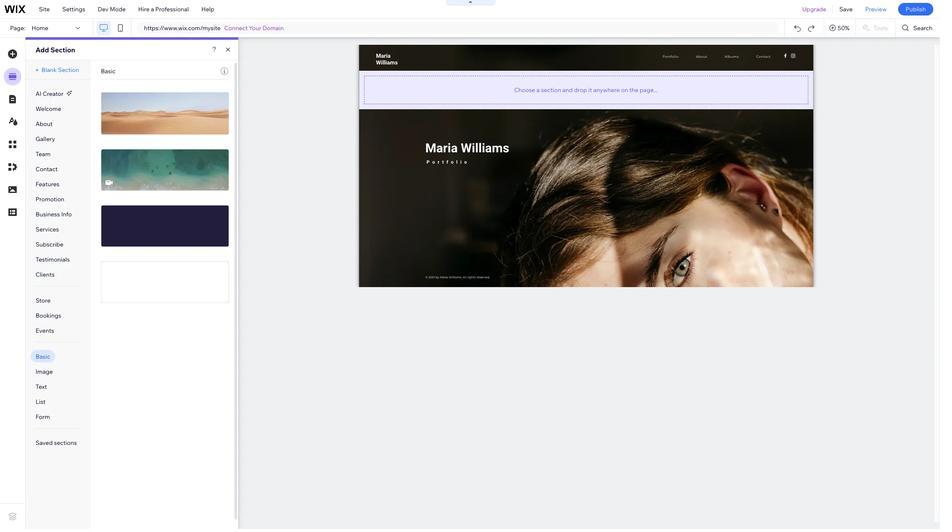Task type: locate. For each thing, give the bounding box(es) containing it.
hire
[[138, 5, 150, 13]]

a for section
[[537, 86, 540, 94]]

connect
[[224, 24, 248, 32]]

business info
[[36, 211, 72, 218]]

a for professional
[[151, 5, 154, 13]]

section for add section
[[50, 46, 75, 54]]

1 vertical spatial section
[[58, 66, 79, 74]]

dev mode
[[98, 5, 126, 13]]

0 vertical spatial section
[[50, 46, 75, 54]]

tools button
[[856, 19, 896, 37]]

preview button
[[859, 0, 894, 18]]

gallery
[[36, 135, 55, 143]]

it
[[589, 86, 592, 94]]

https://www.wix.com/mysite connect your domain
[[144, 24, 284, 32]]

50%
[[838, 24, 850, 32]]

section up blank section
[[50, 46, 75, 54]]

choose a section and drop it anywhere on the page...
[[515, 86, 658, 94]]

save button
[[834, 0, 859, 18]]

hire a professional
[[138, 5, 189, 13]]

1 horizontal spatial basic
[[101, 67, 116, 75]]

your
[[249, 24, 261, 32]]

team
[[36, 150, 51, 158]]

0 horizontal spatial basic
[[36, 353, 50, 361]]

add
[[36, 46, 49, 54]]

search button
[[896, 19, 941, 37]]

clients
[[36, 271, 55, 279]]

welcome
[[36, 105, 61, 113]]

section right blank
[[58, 66, 79, 74]]

a
[[151, 5, 154, 13], [537, 86, 540, 94]]

a left section
[[537, 86, 540, 94]]

a right the hire
[[151, 5, 154, 13]]

and
[[563, 86, 573, 94]]

mode
[[110, 5, 126, 13]]

blank section
[[41, 66, 79, 74]]

1 vertical spatial a
[[537, 86, 540, 94]]

0 horizontal spatial a
[[151, 5, 154, 13]]

upgrade
[[803, 5, 827, 13]]

text
[[36, 383, 47, 391]]

50% button
[[825, 19, 856, 37]]

on
[[621, 86, 628, 94]]

search
[[914, 24, 933, 32]]

features
[[36, 181, 59, 188]]

section
[[50, 46, 75, 54], [58, 66, 79, 74]]

creator
[[43, 90, 63, 98]]

0 vertical spatial a
[[151, 5, 154, 13]]

settings
[[62, 5, 85, 13]]

contact
[[36, 166, 58, 173]]

dev
[[98, 5, 109, 13]]

1 horizontal spatial a
[[537, 86, 540, 94]]

testimonials
[[36, 256, 70, 264]]

1 vertical spatial basic
[[36, 353, 50, 361]]

basic
[[101, 67, 116, 75], [36, 353, 50, 361]]

subscribe
[[36, 241, 63, 248]]

store
[[36, 297, 50, 305]]

saved sections
[[36, 440, 77, 447]]

home
[[32, 24, 48, 32]]

form
[[36, 414, 50, 421]]



Task type: vqa. For each thing, say whether or not it's contained in the screenshot.
Bookings
yes



Task type: describe. For each thing, give the bounding box(es) containing it.
add section
[[36, 46, 75, 54]]

sections
[[54, 440, 77, 447]]

saved
[[36, 440, 53, 447]]

save
[[840, 5, 853, 13]]

about
[[36, 120, 53, 128]]

services
[[36, 226, 59, 233]]

section for blank section
[[58, 66, 79, 74]]

professional
[[155, 5, 189, 13]]

anywhere
[[594, 86, 620, 94]]

preview
[[866, 5, 887, 13]]

blank
[[41, 66, 57, 74]]

site
[[39, 5, 50, 13]]

tools
[[874, 24, 888, 32]]

drop
[[574, 86, 587, 94]]

ai
[[36, 90, 41, 98]]

business
[[36, 211, 60, 218]]

bookings
[[36, 312, 61, 320]]

the
[[630, 86, 639, 94]]

info
[[61, 211, 72, 218]]

publish button
[[899, 3, 934, 16]]

choose
[[515, 86, 536, 94]]

domain
[[263, 24, 284, 32]]

help
[[201, 5, 214, 13]]

events
[[36, 327, 54, 335]]

section
[[541, 86, 561, 94]]

publish
[[906, 5, 926, 13]]

0 vertical spatial basic
[[101, 67, 116, 75]]

https://www.wix.com/mysite
[[144, 24, 221, 32]]

list
[[36, 398, 46, 406]]

ai creator
[[36, 90, 63, 98]]

promotion
[[36, 196, 64, 203]]

image
[[36, 368, 53, 376]]

page...
[[640, 86, 658, 94]]



